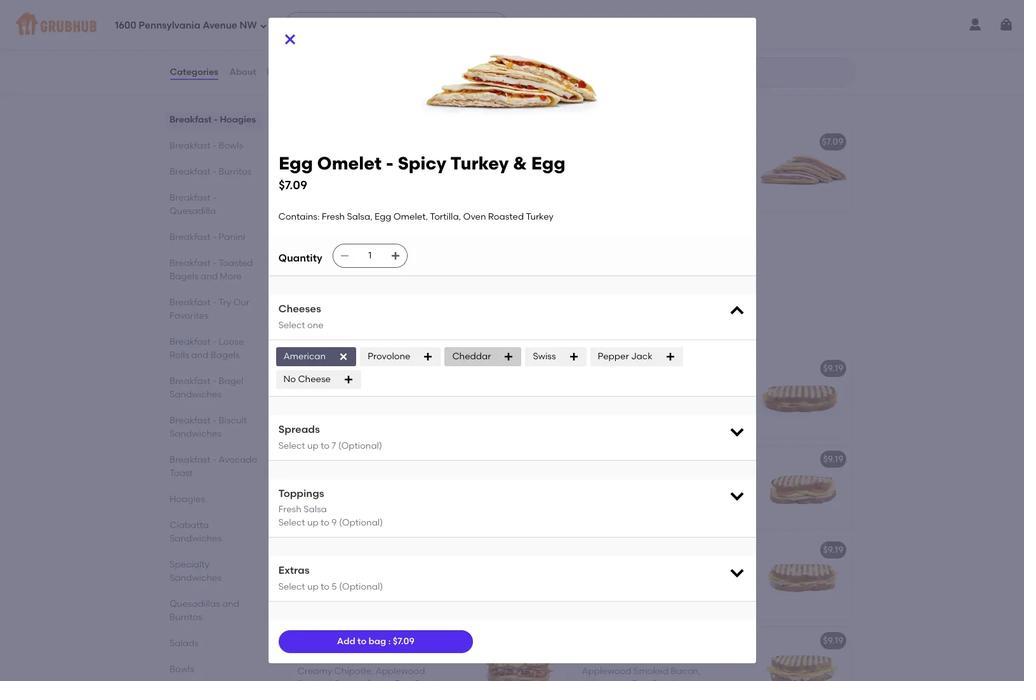 Task type: locate. For each thing, give the bounding box(es) containing it.
2 vertical spatial bacon,
[[335, 679, 365, 682]]

2 vertical spatial and
[[222, 599, 239, 610]]

spicy for egg omelet - spicy turkey & egg $7.09
[[398, 153, 446, 174]]

1 vertical spatial roasted
[[488, 212, 524, 222]]

breakfast - quesadilla up garlic
[[289, 99, 439, 115]]

to left 7
[[321, 441, 330, 451]]

up left 7
[[307, 441, 319, 451]]

0 horizontal spatial &
[[413, 227, 420, 238]]

meat,
[[400, 472, 425, 483], [685, 472, 709, 483], [400, 563, 425, 574]]

4 select from the top
[[279, 582, 305, 593]]

and inside breakfast - loose rolls and bagels
[[191, 350, 208, 361]]

contains: up 'cheese,'
[[298, 154, 339, 165]]

breakfast down breakfast - burritos
[[169, 193, 210, 203]]

contains: fresh salsa, egg omelet, tortilla, oven roasted turkey down egg omelet - spicy turkey & egg
[[298, 245, 447, 269]]

breakfast - biscuit sandwiches
[[169, 416, 247, 440]]

omelet inside button
[[298, 576, 330, 586]]

burritos down breakfast - bowls tab
[[218, 166, 251, 177]]

contains: panini bread, meat, egg omelet down 9
[[298, 563, 444, 586]]

cheeses
[[279, 303, 321, 315]]

svg image
[[999, 17, 1015, 32], [260, 22, 267, 30], [340, 251, 350, 261], [339, 352, 349, 362], [504, 352, 514, 362], [344, 375, 354, 385], [728, 564, 746, 582]]

3 up from the top
[[307, 582, 319, 593]]

2 vertical spatial (optional)
[[339, 582, 383, 593]]

tortilla, down egg omelet - spicy turkey & egg $7.09
[[430, 212, 461, 222]]

- inside "breakfast - quesadilla"
[[212, 193, 216, 203]]

egg
[[298, 0, 315, 11], [357, 0, 374, 11], [437, 18, 453, 29], [279, 153, 313, 174], [531, 153, 566, 174], [412, 167, 429, 178], [375, 212, 392, 222], [298, 227, 315, 238], [422, 227, 439, 238], [394, 245, 411, 256], [298, 363, 315, 374], [582, 363, 599, 374], [642, 363, 659, 374], [367, 394, 384, 405], [298, 454, 315, 465], [582, 454, 599, 465], [427, 472, 444, 483], [711, 472, 728, 483], [427, 563, 444, 574], [685, 563, 702, 574], [298, 636, 315, 646], [395, 679, 412, 682], [632, 679, 649, 682]]

tortilla,
[[334, 180, 365, 191], [430, 212, 461, 222], [298, 258, 329, 269]]

pepper up chipotle,
[[341, 654, 372, 664]]

salsa, up egg omelet - spicy turkey & egg
[[347, 212, 373, 222]]

spicy inside egg omelet - spicy turkey & egg $7.09
[[398, 153, 446, 174]]

breakfast down breakfast - bagel sandwiches
[[169, 416, 210, 426]]

1 horizontal spatial bagels
[[210, 350, 239, 361]]

0 horizontal spatial burritos
[[169, 612, 202, 623]]

patty
[[622, 576, 645, 586]]

breakfast up 'favorites'
[[169, 297, 210, 308]]

contains: inside contains: cheddar, fresh salsa, egg omelet, tortilla burrito
[[298, 18, 339, 29]]

contains: pepper jack, panini bread, applewood smoked bacon, jalapenos, egg omelet
[[582, 654, 742, 682]]

1 horizontal spatial jack,
[[659, 654, 683, 664]]

contains: up tortilla
[[298, 18, 339, 29]]

1 vertical spatial &
[[413, 227, 420, 238]]

bread, inside button
[[370, 563, 398, 574]]

breakfast for breakfast - burritos tab
[[169, 166, 210, 177]]

breakfast - panini inside tab
[[169, 232, 245, 243]]

egg omelet - egg
[[298, 0, 374, 11], [582, 363, 659, 374]]

omelet inside contains: pepper jack, panini bread, creamy chipotle, applewood smoked bacon, salsa, egg omelet
[[414, 679, 446, 682]]

select down spreads
[[279, 441, 305, 451]]

bacon,
[[335, 394, 365, 405], [671, 667, 701, 677], [335, 679, 365, 682]]

bagels down loose
[[210, 350, 239, 361]]

applewood down egg omelet - applewood smoked bacon
[[400, 381, 450, 392]]

hoagies up ciabatta
[[169, 494, 205, 505]]

breakfast
[[289, 99, 354, 115], [169, 114, 212, 125], [169, 140, 210, 151], [169, 166, 210, 177], [169, 193, 210, 203], [169, 232, 210, 243], [169, 258, 210, 269], [169, 297, 210, 308], [289, 326, 354, 342], [169, 337, 210, 348], [169, 376, 210, 387], [169, 416, 210, 426], [169, 455, 210, 466]]

0 vertical spatial breakfast - quesadilla
[[289, 99, 439, 115]]

contains: inside contains: pepper jack, panini bread, creamy chipotle, applewood smoked bacon, salsa, egg omelet
[[298, 654, 339, 664]]

smoked inside contains: pepper jack, panini bread, creamy chipotle, applewood smoked bacon, salsa, egg omelet
[[298, 679, 333, 682]]

jack, inside contains: pepper jack, panini bread, creamy chipotle, applewood smoked bacon, salsa, egg omelet
[[374, 654, 398, 664]]

0 vertical spatial oven
[[367, 180, 390, 191]]

1 up from the top
[[307, 441, 319, 451]]

contains: garlic aioli, plain cream cheese, spinach, tomato, egg omelet, tortilla, oven roasted turkey
[[298, 154, 458, 191]]

burritos for quesadillas and burritos
[[169, 612, 202, 623]]

hoagies tab
[[169, 493, 258, 506]]

pepper inside contains: pepper jack, panini bread, applewood smoked bacon, jalapenos, egg omelet
[[626, 654, 657, 664]]

breakfast - loose rolls and bagels
[[169, 337, 244, 361]]

(optional) right the "5"
[[339, 582, 383, 593]]

0 vertical spatial egg omelet - egg
[[298, 0, 374, 11]]

salsa, right 'cheddar,'
[[409, 18, 434, 29]]

panini
[[218, 232, 245, 243], [366, 326, 409, 342], [341, 381, 368, 392], [341, 472, 368, 483], [626, 472, 652, 483], [341, 563, 368, 574], [626, 563, 652, 574], [400, 654, 427, 664], [685, 654, 711, 664]]

0 vertical spatial bagels
[[169, 271, 198, 282]]

select for spreads
[[279, 441, 305, 451]]

sandwiches down specialty on the left
[[169, 573, 221, 584]]

1 vertical spatial egg omelet - egg image
[[756, 355, 852, 437]]

contains: panini bread, meat, egg omelet down ham
[[298, 472, 444, 496]]

bagels up 'favorites'
[[169, 271, 198, 282]]

pepper
[[598, 351, 629, 362], [341, 654, 372, 664], [626, 654, 657, 664]]

sandwiches up breakfast - avocado toast
[[169, 429, 221, 440]]

0 vertical spatial spicy
[[398, 153, 446, 174]]

bowls down breakfast - hoagies tab
[[218, 140, 243, 151]]

smoked
[[409, 363, 445, 374], [298, 394, 333, 405], [672, 454, 707, 465], [634, 667, 669, 677], [298, 679, 333, 682]]

(optional) inside spreads select up to 7 (optional)
[[338, 441, 382, 451]]

applewood down :
[[376, 667, 425, 677]]

svg image
[[282, 32, 298, 47], [391, 251, 401, 261], [728, 303, 746, 320], [423, 352, 434, 362], [569, 352, 579, 362], [666, 352, 676, 362], [728, 423, 746, 441], [728, 487, 746, 505]]

bowls down salads
[[169, 665, 194, 675]]

smoked for bacon,
[[298, 394, 333, 405]]

breakfast inside breakfast - biscuit sandwiches
[[169, 416, 210, 426]]

1 vertical spatial bacon,
[[671, 667, 701, 677]]

jalapenos,
[[582, 679, 630, 682]]

applewood down provolone
[[357, 363, 407, 374]]

pepper up jalapenos,
[[626, 654, 657, 664]]

$9.19
[[539, 363, 559, 374], [824, 363, 844, 374], [539, 454, 559, 465], [824, 454, 844, 465], [824, 545, 844, 556], [824, 636, 844, 646]]

breakfast inside breakfast - avocado toast
[[169, 455, 210, 466]]

egg omelet - egg down pepper jack
[[582, 363, 659, 374]]

- inside breakfast - loose rolls and bagels
[[212, 337, 216, 348]]

contains: up jalapenos,
[[582, 654, 624, 664]]

up left the "5"
[[307, 582, 319, 593]]

more
[[220, 271, 242, 282]]

0 vertical spatial &
[[513, 153, 527, 174]]

breakfast up "rolls"
[[169, 337, 210, 348]]

and
[[200, 271, 218, 282], [191, 350, 208, 361], [222, 599, 239, 610]]

1 vertical spatial burritos
[[169, 612, 202, 623]]

1 horizontal spatial tortilla,
[[334, 180, 365, 191]]

and right quesadillas
[[222, 599, 239, 610]]

reviews
[[267, 67, 303, 77]]

quesadillas
[[169, 599, 220, 610]]

2 sandwiches from the top
[[169, 429, 221, 440]]

applewood
[[357, 363, 407, 374], [400, 381, 450, 392], [376, 667, 425, 677], [582, 667, 632, 677]]

1 vertical spatial up
[[307, 518, 319, 528]]

fresh inside toppings fresh salsa select up to 9 (optional)
[[279, 505, 302, 516]]

panini inside breakfast - panini tab
[[218, 232, 245, 243]]

bagels inside breakfast - loose rolls and bagels
[[210, 350, 239, 361]]

2 select from the top
[[279, 441, 305, 451]]

and for bagels
[[191, 350, 208, 361]]

chipotle,
[[334, 667, 374, 677]]

spinach,
[[335, 167, 372, 178]]

roasted down the egg omelet - garlic smoked turkey & egg image
[[488, 212, 524, 222]]

2 horizontal spatial tortilla,
[[430, 212, 461, 222]]

and left more
[[200, 271, 218, 282]]

main navigation navigation
[[0, 0, 1025, 50]]

add to bag : $7.09
[[337, 636, 415, 647]]

burritos for breakfast - burritos
[[218, 166, 251, 177]]

hoagies
[[220, 114, 256, 125], [169, 494, 205, 505]]

contains: right no in the bottom left of the page
[[298, 381, 339, 392]]

jack,
[[374, 654, 398, 664], [659, 654, 683, 664]]

smoked inside 'contains: panini bread, applewood smoked bacon, egg omelet'
[[298, 394, 333, 405]]

ciabatta
[[169, 520, 209, 531]]

egg omelet - egg image
[[472, 0, 567, 75], [756, 355, 852, 437]]

1 vertical spatial bagels
[[210, 350, 239, 361]]

1 vertical spatial bacon
[[444, 636, 472, 646]]

Input item quantity number field
[[356, 245, 384, 268]]

contains: panini bread, meat, egg omelet down honey
[[582, 472, 728, 496]]

select for cheeses
[[279, 320, 305, 331]]

1 vertical spatial hoagies
[[169, 494, 205, 505]]

- inside breakfast - bagel sandwiches
[[212, 376, 216, 387]]

egg inside contains: cheddar, fresh salsa, egg omelet, tortilla burrito
[[437, 18, 453, 29]]

breakfast - burritos
[[169, 166, 251, 177]]

quesadilla up plain
[[366, 99, 439, 115]]

3 select from the top
[[279, 518, 305, 528]]

0 horizontal spatial quesadilla
[[169, 206, 216, 217]]

bread, inside 'contains: panini bread, applewood smoked bacon, egg omelet'
[[370, 381, 398, 392]]

0 horizontal spatial spicy
[[357, 227, 381, 238]]

to inside spreads select up to 7 (optional)
[[321, 441, 330, 451]]

biscuit
[[218, 416, 247, 426]]

salsa, down chipotle,
[[367, 679, 393, 682]]

burritos down quesadillas
[[169, 612, 202, 623]]

1 horizontal spatial breakfast - quesadilla
[[289, 99, 439, 115]]

0 horizontal spatial breakfast - quesadilla
[[169, 193, 216, 217]]

bagels inside breakfast - toasted bagels and more
[[169, 271, 198, 282]]

jack, for bacon,
[[659, 654, 683, 664]]

1 horizontal spatial hoagies
[[220, 114, 256, 125]]

select inside toppings fresh salsa select up to 9 (optional)
[[279, 518, 305, 528]]

1 select from the top
[[279, 320, 305, 331]]

egg omelet - spicy bacon image
[[756, 627, 852, 682]]

american
[[284, 351, 326, 362]]

breakfast down "rolls"
[[169, 376, 210, 387]]

1 horizontal spatial egg omelet - egg
[[582, 363, 659, 374]]

2 vertical spatial tortilla,
[[298, 258, 329, 269]]

1 vertical spatial quesadilla
[[169, 206, 216, 217]]

2 vertical spatial roasted
[[356, 258, 392, 269]]

breakfast for breakfast - panini tab
[[169, 232, 210, 243]]

tortilla, down 'spinach,'
[[334, 180, 365, 191]]

tortilla, inside contains: garlic aioli, plain cream cheese, spinach, tomato, egg omelet, tortilla, oven roasted turkey
[[334, 180, 365, 191]]

omelet,
[[298, 31, 332, 42], [298, 180, 332, 191], [394, 212, 428, 222], [413, 245, 447, 256], [704, 563, 738, 574]]

smoked for bacon
[[409, 363, 445, 374]]

egg omelet - egg for $9.19
[[582, 363, 659, 374]]

contains: inside contains: panini bread, egg omelet, sausage patty
[[582, 563, 624, 574]]

breakfast - quesadilla inside breakfast - quesadilla tab
[[169, 193, 216, 217]]

bacon, inside contains: pepper jack, panini bread, creamy chipotle, applewood smoked bacon, salsa, egg omelet
[[335, 679, 365, 682]]

up for spreads
[[307, 441, 319, 451]]

select down cheeses
[[279, 320, 305, 331]]

0 vertical spatial hoagies
[[220, 114, 256, 125]]

breakfast - toasted bagels and more tab
[[169, 257, 258, 283]]

2 horizontal spatial oven
[[464, 212, 486, 222]]

bread, for egg omelet - oven roasted turkey image
[[370, 563, 398, 574]]

egg inside 'contains: panini bread, applewood smoked bacon, egg omelet'
[[367, 394, 384, 405]]

breakfast down breakfast - panini tab
[[169, 258, 210, 269]]

egg omelet - spicy turkey & egg
[[298, 227, 439, 238]]

0 horizontal spatial tortilla,
[[298, 258, 329, 269]]

2 jack, from the left
[[659, 654, 683, 664]]

2 up from the top
[[307, 518, 319, 528]]

toast
[[169, 468, 193, 479]]

egg omelet - applewood smoked bacon image
[[472, 355, 567, 437]]

fresh down egg omelet - spicy turkey & egg
[[341, 245, 364, 256]]

1 vertical spatial spicy
[[357, 227, 381, 238]]

1 horizontal spatial breakfast - panini
[[289, 326, 409, 342]]

fresh up "burrito"
[[384, 18, 407, 29]]

0 vertical spatial and
[[200, 271, 218, 282]]

1 vertical spatial breakfast - quesadilla
[[169, 193, 216, 217]]

0 vertical spatial contains: fresh salsa, egg omelet, tortilla, oven roasted turkey
[[279, 212, 554, 222]]

$9.19 for egg omelet - honey smoked turkey
[[824, 454, 844, 465]]

egg omelet - oven roasted turkey image
[[472, 537, 567, 619]]

select inside spreads select up to 7 (optional)
[[279, 441, 305, 451]]

-
[[351, 0, 355, 11], [358, 99, 363, 115], [214, 114, 217, 125], [212, 140, 216, 151], [386, 153, 393, 174], [212, 166, 216, 177], [212, 193, 216, 203], [351, 227, 355, 238], [212, 232, 216, 243], [212, 258, 216, 269], [212, 297, 216, 308], [358, 326, 363, 342], [212, 337, 216, 348], [351, 363, 355, 374], [636, 363, 639, 374], [212, 376, 216, 387], [212, 416, 216, 426], [351, 454, 355, 465], [636, 454, 639, 465], [212, 455, 216, 466], [351, 636, 355, 646]]

bowls tab
[[169, 663, 258, 677]]

2 vertical spatial up
[[307, 582, 319, 593]]

0 horizontal spatial oven
[[331, 258, 354, 269]]

toppings fresh salsa select up to 9 (optional)
[[279, 488, 383, 528]]

1 horizontal spatial egg omelet - egg image
[[756, 355, 852, 437]]

to left 9
[[321, 518, 330, 528]]

roasted down egg omelet - spicy turkey & egg
[[356, 258, 392, 269]]

omelet, inside contains: garlic aioli, plain cream cheese, spinach, tomato, egg omelet, tortilla, oven roasted turkey
[[298, 180, 332, 191]]

up for extras
[[307, 582, 319, 593]]

applewood up jalapenos,
[[582, 667, 632, 677]]

bacon
[[447, 363, 475, 374], [444, 636, 472, 646]]

1 horizontal spatial &
[[513, 153, 527, 174]]

breakfast - loose rolls and bagels tab
[[169, 335, 258, 362]]

0 vertical spatial burritos
[[218, 166, 251, 177]]

rolls
[[169, 350, 189, 361]]

& inside egg omelet - spicy turkey & egg $7.09
[[513, 153, 527, 174]]

0 horizontal spatial egg omelet - egg image
[[472, 0, 567, 75]]

salsa, down egg omelet - spicy turkey & egg
[[366, 245, 392, 256]]

egg omelet - ham & egg image
[[756, 128, 852, 211]]

contains:
[[298, 18, 339, 29], [298, 154, 339, 165], [279, 212, 320, 222], [298, 245, 339, 256], [298, 381, 339, 392], [298, 472, 339, 483], [582, 472, 624, 483], [298, 563, 339, 574], [582, 563, 624, 574], [298, 654, 339, 664], [582, 654, 624, 664]]

aioli,
[[369, 154, 390, 165]]

pepper inside contains: pepper jack, panini bread, creamy chipotle, applewood smoked bacon, salsa, egg omelet
[[341, 654, 372, 664]]

quesadilla up breakfast - panini tab
[[169, 206, 216, 217]]

egg omelet - egg image for $9.19
[[756, 355, 852, 437]]

select down extras
[[279, 582, 305, 593]]

0 horizontal spatial jack,
[[374, 654, 398, 664]]

0 vertical spatial egg omelet - egg image
[[472, 0, 567, 75]]

roasted
[[392, 180, 428, 191], [488, 212, 524, 222], [356, 258, 392, 269]]

breakfast inside breakfast - toasted bagels and more
[[169, 258, 210, 269]]

swiss
[[533, 351, 556, 362]]

bacon for contains: pepper jack, panini bread, creamy chipotle, applewood smoked bacon, salsa, egg omelet
[[444, 636, 472, 646]]

contains: fresh salsa, egg omelet, tortilla, oven roasted turkey down egg omelet - spicy turkey & egg $7.09
[[279, 212, 554, 222]]

& for egg omelet - spicy turkey & egg
[[413, 227, 420, 238]]

0 horizontal spatial bagels
[[169, 271, 198, 282]]

breakfast - panini up provolone
[[289, 326, 409, 342]]

1 vertical spatial egg omelet - egg
[[582, 363, 659, 374]]

1 horizontal spatial quesadilla
[[366, 99, 439, 115]]

breakfast inside breakfast - loose rolls and bagels
[[169, 337, 210, 348]]

1 vertical spatial and
[[191, 350, 208, 361]]

breakfast inside breakfast - bagel sandwiches
[[169, 376, 210, 387]]

no cheese
[[284, 374, 331, 385]]

select down salsa
[[279, 518, 305, 528]]

:
[[389, 636, 391, 647]]

bacon right chipotle in the bottom of the page
[[444, 636, 472, 646]]

0 vertical spatial up
[[307, 441, 319, 451]]

0 vertical spatial (optional)
[[338, 441, 382, 451]]

turkey inside contains: garlic aioli, plain cream cheese, spinach, tomato, egg omelet, tortilla, oven roasted turkey
[[430, 180, 458, 191]]

bread, inside contains: panini bread, egg omelet, sausage patty
[[654, 563, 683, 574]]

egg omelet - applewood smoked bacon
[[298, 363, 475, 374]]

breakfast up toast
[[169, 455, 210, 466]]

1 horizontal spatial burritos
[[218, 166, 251, 177]]

&
[[513, 153, 527, 174], [413, 227, 420, 238]]

0 vertical spatial bacon
[[447, 363, 475, 374]]

contains: inside contains: garlic aioli, plain cream cheese, spinach, tomato, egg omelet, tortilla, oven roasted turkey
[[298, 154, 339, 165]]

bag
[[369, 636, 386, 647]]

one
[[307, 320, 324, 331]]

breakfast up breakfast - burritos
[[169, 140, 210, 151]]

breakfast - bowls tab
[[169, 139, 258, 152]]

toasted
[[218, 258, 253, 269]]

breakfast for breakfast - quesadilla tab
[[169, 193, 210, 203]]

meat, for ham
[[400, 472, 425, 483]]

select inside cheeses select one
[[279, 320, 305, 331]]

contains: pepper jack, panini bread, creamy chipotle, applewood smoked bacon, salsa, egg omelet
[[298, 654, 457, 682]]

breakfast for breakfast - avocado toast tab
[[169, 455, 210, 466]]

1 horizontal spatial roasted
[[392, 180, 428, 191]]

0 vertical spatial bacon,
[[335, 394, 365, 405]]

to left the "5"
[[321, 582, 330, 593]]

ham
[[357, 454, 378, 465]]

breakfast down the breakfast - bowls
[[169, 166, 210, 177]]

burrito
[[365, 31, 394, 42]]

$5.99
[[537, 0, 559, 11]]

up inside extras select up to 5 (optional)
[[307, 582, 319, 593]]

breakfast - panini up breakfast - toasted bagels and more on the left
[[169, 232, 245, 243]]

jack, inside contains: pepper jack, panini bread, applewood smoked bacon, jalapenos, egg omelet
[[659, 654, 683, 664]]

hoagies up breakfast - bowls tab
[[220, 114, 256, 125]]

bacon down cheddar
[[447, 363, 475, 374]]

salsa, inside contains: cheddar, fresh salsa, egg omelet, tortilla burrito
[[409, 18, 434, 29]]

omelet
[[317, 0, 349, 11], [317, 153, 382, 174], [317, 227, 349, 238], [317, 363, 349, 374], [601, 363, 634, 374], [386, 394, 418, 405], [317, 454, 349, 465], [601, 454, 634, 465], [298, 485, 330, 496], [582, 485, 614, 496], [298, 576, 330, 586], [317, 636, 349, 646], [414, 679, 446, 682], [651, 679, 683, 682]]

1 horizontal spatial spicy
[[398, 153, 446, 174]]

0 horizontal spatial hoagies
[[169, 494, 205, 505]]

breakfast inside breakfast - try our favorites
[[169, 297, 210, 308]]

fresh down 'toppings'
[[279, 505, 302, 516]]

egg omelet - southwest chipotle bacon image
[[472, 627, 567, 682]]

sandwiches down ciabatta
[[169, 534, 221, 544]]

1 sandwiches from the top
[[169, 389, 221, 400]]

omelet inside contains: pepper jack, panini bread, applewood smoked bacon, jalapenos, egg omelet
[[651, 679, 683, 682]]

and right "rolls"
[[191, 350, 208, 361]]

hoagies inside tab
[[220, 114, 256, 125]]

roasted inside contains: garlic aioli, plain cream cheese, spinach, tomato, egg omelet, tortilla, oven roasted turkey
[[392, 180, 428, 191]]

$7.09 inside button
[[822, 136, 844, 147]]

contains: panini bread, meat, egg omelet inside button
[[298, 563, 444, 586]]

(optional) up ham
[[338, 441, 382, 451]]

(optional) inside extras select up to 5 (optional)
[[339, 582, 383, 593]]

1 jack, from the left
[[374, 654, 398, 664]]

breakfast up breakfast - toasted bagels and more on the left
[[169, 232, 210, 243]]

panini inside contains: pepper jack, panini bread, applewood smoked bacon, jalapenos, egg omelet
[[685, 654, 711, 664]]

burritos inside quesadillas and burritos
[[169, 612, 202, 623]]

up down salsa
[[307, 518, 319, 528]]

bagels
[[169, 271, 198, 282], [210, 350, 239, 361]]

cheddar
[[453, 351, 491, 362]]

0 horizontal spatial breakfast - panini
[[169, 232, 245, 243]]

and inside breakfast - toasted bagels and more
[[200, 271, 218, 282]]

sandwiches up breakfast - biscuit sandwiches
[[169, 389, 221, 400]]

smoked for turkey
[[672, 454, 707, 465]]

1 horizontal spatial bowls
[[218, 140, 243, 151]]

0 horizontal spatial egg omelet - egg
[[298, 0, 374, 11]]

our
[[233, 297, 249, 308]]

breakfast - quesadilla down breakfast - burritos
[[169, 193, 216, 217]]

up inside spreads select up to 7 (optional)
[[307, 441, 319, 451]]

1 vertical spatial breakfast - panini
[[289, 326, 409, 342]]

breakfast - avocado toast tab
[[169, 454, 258, 480]]

to
[[321, 441, 330, 451], [321, 518, 330, 528], [321, 582, 330, 593], [358, 636, 367, 647]]

1 vertical spatial (optional)
[[339, 518, 383, 528]]

applewood inside contains: pepper jack, panini bread, creamy chipotle, applewood smoked bacon, salsa, egg omelet
[[376, 667, 425, 677]]

select
[[279, 320, 305, 331], [279, 441, 305, 451], [279, 518, 305, 528], [279, 582, 305, 593]]

1 vertical spatial tortilla,
[[430, 212, 461, 222]]

breakfast up the breakfast - bowls
[[169, 114, 212, 125]]

1 horizontal spatial oven
[[367, 180, 390, 191]]

(optional) right 9
[[339, 518, 383, 528]]

roasted down tomato, at the top of the page
[[392, 180, 428, 191]]

bowls
[[218, 140, 243, 151], [169, 665, 194, 675]]

1 vertical spatial bowls
[[169, 665, 194, 675]]

contains: up sausage
[[582, 563, 624, 574]]

egg omelet - honey smoked turkey image
[[756, 446, 852, 528]]

0 horizontal spatial bowls
[[169, 665, 194, 675]]

breakfast - bowls
[[169, 140, 243, 151]]

0 vertical spatial tortilla,
[[334, 180, 365, 191]]

1 vertical spatial contains: fresh salsa, egg omelet, tortilla, oven roasted turkey
[[298, 245, 447, 269]]

egg omelet - sausage patty image
[[756, 537, 852, 619]]

cheddar,
[[341, 18, 382, 29]]

contains: fresh salsa, egg omelet, tortilla, oven roasted turkey
[[279, 212, 554, 222], [298, 245, 447, 269]]

contains: up creamy
[[298, 654, 339, 664]]

select inside extras select up to 5 (optional)
[[279, 582, 305, 593]]

egg omelet - egg up 'cheddar,'
[[298, 0, 374, 11]]

tortilla, up cheeses
[[298, 258, 329, 269]]

0 vertical spatial breakfast - panini
[[169, 232, 245, 243]]

0 vertical spatial roasted
[[392, 180, 428, 191]]

spicy
[[398, 153, 446, 174], [357, 227, 381, 238]]

and for more
[[200, 271, 218, 282]]



Task type: describe. For each thing, give the bounding box(es) containing it.
quantity
[[279, 252, 323, 264]]

pennsylvania
[[139, 19, 201, 31]]

breakfast for breakfast - hoagies tab
[[169, 114, 212, 125]]

(optional) inside toppings fresh salsa select up to 9 (optional)
[[339, 518, 383, 528]]

hoagies inside "tab"
[[169, 494, 205, 505]]

southwest
[[357, 636, 402, 646]]

contains: panini bread, meat, egg omelet for ham
[[298, 472, 444, 496]]

0 vertical spatial quesadilla
[[366, 99, 439, 115]]

contains: down the egg omelet - honey smoked turkey
[[582, 472, 624, 483]]

salads tab
[[169, 637, 258, 651]]

breakfast - hoagies tab
[[169, 113, 258, 126]]

specialty sandwiches tab
[[169, 558, 258, 585]]

0 horizontal spatial roasted
[[356, 258, 392, 269]]

garlic
[[341, 154, 367, 165]]

reviews button
[[267, 50, 303, 95]]

bread, inside contains: pepper jack, panini bread, applewood smoked bacon, jalapenos, egg omelet
[[713, 654, 742, 664]]

egg inside contains: garlic aioli, plain cream cheese, spinach, tomato, egg omelet, tortilla, oven roasted turkey
[[412, 167, 429, 178]]

meat, for honey
[[685, 472, 709, 483]]

applewood inside contains: pepper jack, panini bread, applewood smoked bacon, jalapenos, egg omelet
[[582, 667, 632, 677]]

(optional) for extras
[[339, 582, 383, 593]]

bacon, inside contains: pepper jack, panini bread, applewood smoked bacon, jalapenos, egg omelet
[[671, 667, 701, 677]]

1 vertical spatial oven
[[464, 212, 486, 222]]

try
[[218, 297, 231, 308]]

egg omelet - spicy turkey & egg $7.09
[[279, 153, 566, 192]]

- inside egg omelet - spicy turkey & egg $7.09
[[386, 153, 393, 174]]

5
[[332, 582, 337, 593]]

panini inside 'contains: panini bread, applewood smoked bacon, egg omelet'
[[341, 381, 368, 392]]

tomato,
[[374, 167, 410, 178]]

breakfast for breakfast - loose rolls and bagels tab
[[169, 337, 210, 348]]

categories
[[170, 67, 219, 77]]

quesadilla inside "breakfast - quesadilla"
[[169, 206, 216, 217]]

breakfast for breakfast - try our favorites tab
[[169, 297, 210, 308]]

chipotle
[[405, 636, 442, 646]]

select for extras
[[279, 582, 305, 593]]

egg omelet - ham
[[298, 454, 378, 465]]

0 vertical spatial bowls
[[218, 140, 243, 151]]

ciabatta sandwiches
[[169, 520, 221, 544]]

spicy for egg omelet - spicy turkey & egg
[[357, 227, 381, 238]]

salsa, inside contains: pepper jack, panini bread, creamy chipotle, applewood smoked bacon, salsa, egg omelet
[[367, 679, 393, 682]]

cheese
[[298, 374, 331, 385]]

9
[[332, 518, 337, 528]]

contains: up the "5"
[[298, 563, 339, 574]]

breakfast - avocado toast
[[169, 455, 257, 479]]

panini inside contains: panini bread, meat, egg omelet button
[[341, 563, 368, 574]]

toppings
[[279, 488, 324, 500]]

egg omelet - garlic smoked turkey & egg image
[[472, 128, 567, 211]]

extras select up to 5 (optional)
[[279, 565, 383, 593]]

$7.09 inside egg omelet - spicy turkey & egg $7.09
[[279, 178, 307, 192]]

tortilla
[[334, 31, 363, 42]]

cheeses select one
[[279, 303, 324, 331]]

contains: garlic aioli, plain cream cheese, spinach, tomato, egg omelet, tortilla, oven roasted turkey button
[[290, 128, 567, 211]]

omelet, inside contains: cheddar, fresh salsa, egg omelet, tortilla burrito
[[298, 31, 332, 42]]

omelet inside egg omelet - spicy turkey & egg $7.09
[[317, 153, 382, 174]]

specialty
[[169, 560, 209, 571]]

to inside extras select up to 5 (optional)
[[321, 582, 330, 593]]

contains: panini bread, egg omelet, sausage patty
[[582, 563, 738, 586]]

extras
[[279, 565, 310, 577]]

honey
[[642, 454, 669, 465]]

smoked inside contains: pepper jack, panini bread, applewood smoked bacon, jalapenos, egg omelet
[[634, 667, 669, 677]]

quesadillas and burritos tab
[[169, 598, 258, 625]]

fresh up egg omelet - spicy turkey & egg
[[322, 212, 345, 222]]

up inside toppings fresh salsa select up to 9 (optional)
[[307, 518, 319, 528]]

bacon, inside 'contains: panini bread, applewood smoked bacon, egg omelet'
[[335, 394, 365, 405]]

panini inside contains: panini bread, egg omelet, sausage patty
[[626, 563, 652, 574]]

- inside breakfast - avocado toast
[[212, 455, 216, 466]]

salads
[[169, 639, 198, 649]]

quesadillas and burritos
[[169, 599, 239, 623]]

egg omelet - ham image
[[472, 446, 567, 528]]

- inside breakfast - toasted bagels and more
[[212, 258, 216, 269]]

ciabatta sandwiches tab
[[169, 519, 258, 546]]

sandwiches inside breakfast - biscuit sandwiches
[[169, 429, 221, 440]]

$9.19 for egg omelet - applewood smoked bacon
[[539, 363, 559, 374]]

jack, for applewood
[[374, 654, 398, 664]]

oven inside contains: garlic aioli, plain cream cheese, spinach, tomato, egg omelet, tortilla, oven roasted turkey
[[367, 180, 390, 191]]

breakfast for breakfast - toasted bagels and more tab
[[169, 258, 210, 269]]

egg inside contains: pepper jack, panini bread, creamy chipotle, applewood smoked bacon, salsa, egg omelet
[[395, 679, 412, 682]]

contains: inside 'contains: panini bread, applewood smoked bacon, egg omelet'
[[298, 381, 339, 392]]

breakfast - toasted bagels and more
[[169, 258, 253, 282]]

egg inside contains: panini bread, egg omelet, sausage patty
[[685, 563, 702, 574]]

breakfast - try our favorites tab
[[169, 296, 258, 323]]

pepper for contains: pepper jack, panini bread, applewood smoked bacon, jalapenos, egg omelet
[[626, 654, 657, 664]]

breakfast - biscuit sandwiches tab
[[169, 414, 258, 441]]

omelet, inside contains: panini bread, egg omelet, sausage patty
[[704, 563, 738, 574]]

& for egg omelet - spicy turkey & egg $7.09
[[513, 153, 527, 174]]

sausage
[[582, 576, 620, 586]]

breakfast for breakfast - biscuit sandwiches tab
[[169, 416, 210, 426]]

to left bag
[[358, 636, 367, 647]]

breakfast for breakfast - bowls tab
[[169, 140, 210, 151]]

pepper for contains: pepper jack, panini bread, creamy chipotle, applewood smoked bacon, salsa, egg omelet
[[341, 654, 372, 664]]

turkey inside egg omelet - spicy turkey & egg $7.09
[[450, 153, 509, 174]]

bread, inside contains: pepper jack, panini bread, creamy chipotle, applewood smoked bacon, salsa, egg omelet
[[429, 654, 457, 664]]

$7.09 button
[[575, 128, 852, 211]]

nw
[[240, 19, 257, 31]]

breakfast - bagel sandwiches
[[169, 376, 243, 400]]

egg omelet - egg for $5.99
[[298, 0, 374, 11]]

breakfast - bagel sandwiches tab
[[169, 375, 258, 402]]

3 sandwiches from the top
[[169, 534, 221, 544]]

favorites
[[169, 311, 208, 321]]

contains: inside contains: pepper jack, panini bread, applewood smoked bacon, jalapenos, egg omelet
[[582, 654, 624, 664]]

- inside breakfast - try our favorites
[[212, 297, 216, 308]]

breakfast up american
[[289, 326, 354, 342]]

egg omelet - spicy turkey & egg image
[[472, 219, 567, 301]]

creamy
[[298, 667, 332, 677]]

breakfast for the breakfast - bagel sandwiches tab
[[169, 376, 210, 387]]

contains: up quantity
[[279, 212, 320, 222]]

plain
[[392, 154, 413, 165]]

breakfast - hoagies
[[169, 114, 256, 125]]

(optional) for spreads
[[338, 441, 382, 451]]

breakfast - panini tab
[[169, 231, 258, 244]]

egg omelet - egg image for $5.99
[[472, 0, 567, 75]]

omelet inside 'contains: panini bread, applewood smoked bacon, egg omelet'
[[386, 394, 418, 405]]

about
[[229, 67, 256, 77]]

bread, for egg omelet - sausage patty image on the right bottom of the page
[[654, 563, 683, 574]]

egg omelet - southwest chipotle bacon
[[298, 636, 472, 646]]

fresh inside contains: fresh salsa, egg omelet, tortilla, oven roasted turkey
[[341, 245, 364, 256]]

2 horizontal spatial roasted
[[488, 212, 524, 222]]

spreads
[[279, 424, 320, 436]]

salsa
[[304, 505, 327, 516]]

bread, for egg omelet - honey smoked turkey image
[[654, 472, 683, 483]]

contains: up 'toppings'
[[298, 472, 339, 483]]

breakfast - burritos tab
[[169, 165, 258, 179]]

cheese,
[[298, 167, 333, 178]]

1600 pennsylvania avenue nw
[[115, 19, 257, 31]]

breakfast down reviews button
[[289, 99, 354, 115]]

4 sandwiches from the top
[[169, 573, 221, 584]]

pepper left jack
[[598, 351, 629, 362]]

bread, for egg omelet - ham image
[[370, 472, 398, 483]]

breakfast - quesadilla tab
[[169, 191, 258, 218]]

$9.19 for egg omelet - egg
[[824, 363, 844, 374]]

contains: panini bread, applewood smoked bacon, egg omelet
[[298, 381, 450, 405]]

to inside toppings fresh salsa select up to 9 (optional)
[[321, 518, 330, 528]]

1600
[[115, 19, 136, 31]]

sandwiches inside breakfast - bagel sandwiches
[[169, 389, 221, 400]]

and inside quesadillas and burritos
[[222, 599, 239, 610]]

provolone
[[368, 351, 411, 362]]

meat, inside button
[[400, 563, 425, 574]]

$9.19 for egg omelet - ham
[[539, 454, 559, 465]]

egg inside contains: pepper jack, panini bread, applewood smoked bacon, jalapenos, egg omelet
[[632, 679, 649, 682]]

fresh inside contains: cheddar, fresh salsa, egg omelet, tortilla burrito
[[384, 18, 407, 29]]

breakfast - try our favorites
[[169, 297, 249, 321]]

cream
[[415, 154, 446, 165]]

2 vertical spatial oven
[[331, 258, 354, 269]]

bacon for contains: panini bread, applewood smoked bacon, egg omelet
[[447, 363, 475, 374]]

pepper jack
[[598, 351, 653, 362]]

add
[[337, 636, 356, 647]]

egg omelet - honey smoked turkey
[[582, 454, 737, 465]]

contains: panini bread, meat, egg omelet for honey
[[582, 472, 728, 496]]

jack
[[631, 351, 653, 362]]

tortilla, inside contains: fresh salsa, egg omelet, tortilla, oven roasted turkey
[[298, 258, 329, 269]]

no
[[284, 374, 296, 385]]

bagel
[[218, 376, 243, 387]]

contains: panini bread, meat, egg omelet button
[[290, 537, 567, 619]]

bread, for egg omelet - applewood smoked bacon image
[[370, 381, 398, 392]]

avocado
[[218, 455, 257, 466]]

specialty sandwiches
[[169, 560, 221, 584]]

spreads select up to 7 (optional)
[[279, 424, 382, 451]]

loose
[[218, 337, 244, 348]]

- inside breakfast - biscuit sandwiches
[[212, 416, 216, 426]]

7
[[332, 441, 336, 451]]

contains: cheddar, fresh salsa, egg omelet, tortilla burrito
[[298, 18, 453, 42]]

categories button
[[169, 50, 219, 95]]

applewood inside 'contains: panini bread, applewood smoked bacon, egg omelet'
[[400, 381, 450, 392]]

panini inside contains: pepper jack, panini bread, creamy chipotle, applewood smoked bacon, salsa, egg omelet
[[400, 654, 427, 664]]

avenue
[[203, 19, 237, 31]]

about button
[[229, 50, 257, 95]]

contains: left "input item quantity" number field
[[298, 245, 339, 256]]



Task type: vqa. For each thing, say whether or not it's contained in the screenshot.
Select
yes



